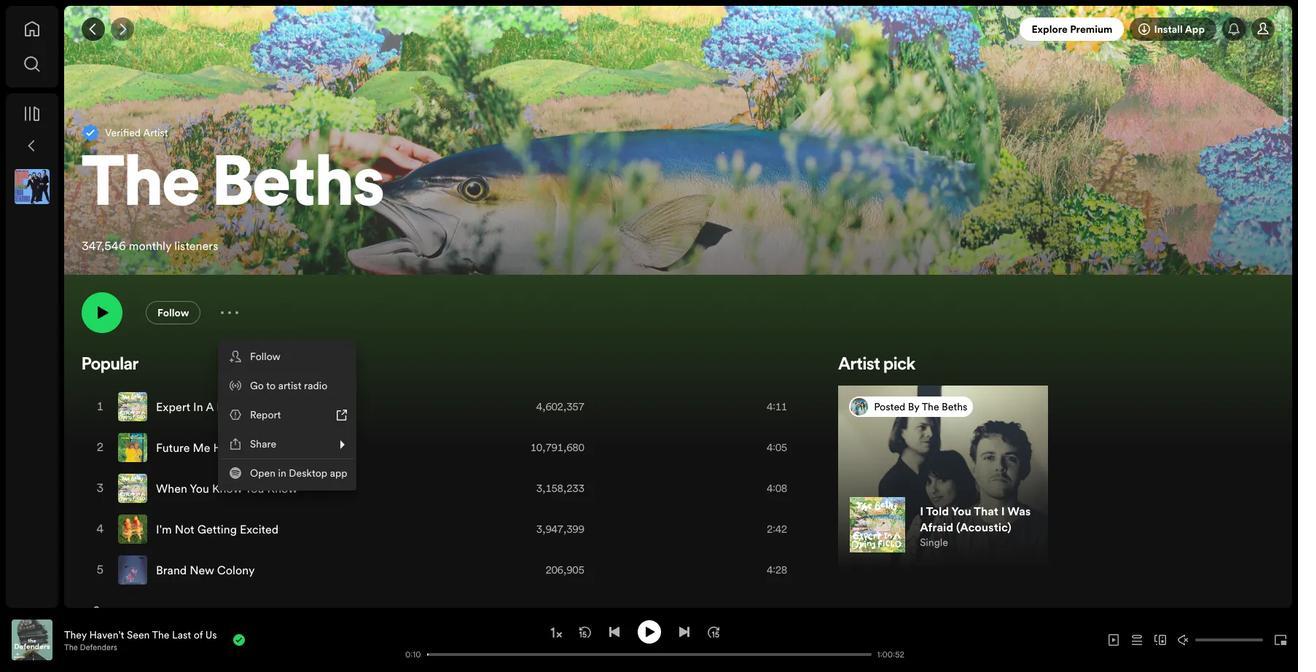 Task type: describe. For each thing, give the bounding box(es) containing it.
4:11 cell
[[733, 387, 808, 426]]

you inside "i told you that i was afraid (acoustic) single"
[[951, 503, 971, 519]]

they haven't seen the last of us the defenders
[[64, 627, 217, 653]]

connect to a device image
[[1155, 634, 1166, 646]]

getting
[[197, 521, 237, 537]]

monthly
[[129, 237, 171, 254]]

347,546
[[82, 237, 126, 254]]

skip back 15 seconds image
[[579, 626, 591, 637]]

1:00:52
[[877, 649, 905, 660]]

install
[[1154, 22, 1183, 36]]

open in desktop app button
[[221, 458, 353, 488]]

the down "verified artist"
[[82, 153, 200, 223]]

the beths
[[82, 153, 384, 223]]

in
[[193, 399, 203, 415]]

0 horizontal spatial you
[[190, 480, 209, 496]]

radio
[[304, 378, 327, 393]]

expert in a dying field link
[[156, 399, 276, 415]]

merch image
[[838, 385, 1090, 568]]

top bar and user menu element
[[64, 6, 1292, 52]]

go to artist radio
[[250, 378, 327, 393]]

verified
[[105, 125, 141, 140]]

explore
[[1032, 22, 1068, 36]]

3,947,399
[[536, 522, 584, 536]]

i told you that i was afraid (acoustic) link
[[920, 503, 1031, 535]]

not
[[175, 521, 194, 537]]

1 me from the left
[[193, 439, 210, 455]]

last
[[172, 627, 191, 642]]

when you know you know cell
[[118, 469, 303, 508]]

when you know you know link
[[156, 480, 298, 496]]

play image
[[643, 626, 655, 637]]

desktop
[[289, 466, 327, 480]]

i'm
[[156, 521, 172, 537]]

see more
[[93, 603, 138, 617]]

verified artist
[[105, 125, 168, 140]]

now playing: they haven't seen the last of us by the defenders footer
[[12, 620, 392, 660]]

when
[[156, 480, 187, 496]]

previous image
[[608, 626, 620, 637]]

of
[[194, 627, 203, 642]]

1 horizontal spatial follow
[[250, 349, 281, 364]]

hates
[[213, 439, 244, 455]]

group inside main element
[[9, 163, 55, 210]]

go to artist radio button
[[221, 371, 353, 400]]

2:42
[[767, 522, 787, 536]]

see
[[93, 603, 111, 617]]

told
[[926, 503, 949, 519]]

was
[[1008, 503, 1031, 519]]

go back image
[[87, 23, 99, 35]]

4:08
[[767, 481, 787, 495]]

4:11
[[767, 399, 787, 414]]

i'm not getting excited cell
[[118, 509, 284, 549]]

they
[[64, 627, 87, 642]]

share
[[250, 437, 276, 451]]

see more button
[[82, 591, 150, 629]]

1 vertical spatial artist
[[838, 356, 880, 374]]

future me hates me link
[[156, 439, 264, 455]]

that
[[974, 503, 998, 519]]

brand new colony link
[[156, 562, 255, 578]]

external link image
[[336, 409, 347, 421]]

single
[[920, 535, 948, 550]]

volume off image
[[1178, 634, 1190, 646]]

347,546 monthly listeners
[[82, 237, 218, 254]]

open in desktop app
[[250, 466, 347, 480]]

in
[[278, 466, 286, 480]]

dying
[[217, 399, 248, 415]]

home image
[[23, 20, 41, 38]]

i'm not getting excited link
[[156, 521, 279, 537]]

4,602,357
[[536, 399, 584, 414]]

future me hates me cell
[[118, 428, 270, 467]]

future
[[156, 439, 190, 455]]

expert
[[156, 399, 190, 415]]

posted by the beths
[[874, 399, 967, 414]]

expert in a dying field cell
[[118, 387, 282, 426]]

the left defenders
[[64, 642, 78, 653]]

4:28
[[767, 563, 787, 577]]

0 vertical spatial artist
[[143, 125, 168, 140]]

10,791,680
[[531, 440, 584, 455]]

they haven't seen the last of us link
[[64, 627, 217, 642]]

haven't
[[89, 627, 124, 642]]

field
[[250, 399, 276, 415]]



Task type: vqa. For each thing, say whether or not it's contained in the screenshot.
the leftmost Shotta
no



Task type: locate. For each thing, give the bounding box(es) containing it.
install app
[[1154, 22, 1205, 36]]

beths
[[212, 153, 384, 223], [942, 399, 967, 414]]

what's new image
[[1228, 23, 1240, 35]]

future me hates me
[[156, 439, 264, 455]]

you right when at the left
[[190, 480, 209, 496]]

artist left pick
[[838, 356, 880, 374]]

2 me from the left
[[246, 439, 264, 455]]

next image
[[678, 626, 690, 637]]

brand new colony
[[156, 562, 255, 578]]

excited
[[240, 521, 279, 537]]

you left in
[[245, 480, 264, 496]]

report link
[[221, 400, 353, 429]]

search image
[[23, 55, 41, 73]]

1 horizontal spatial you
[[245, 480, 264, 496]]

0 vertical spatial follow button
[[146, 301, 201, 324]]

menu
[[218, 339, 356, 491]]

defenders
[[80, 642, 117, 653]]

install app link
[[1130, 17, 1216, 41]]

a
[[206, 399, 214, 415]]

0:10
[[405, 649, 421, 660]]

afraid
[[920, 519, 953, 535]]

artist
[[278, 378, 301, 393]]

2 know from the left
[[267, 480, 298, 496]]

1 vertical spatial follow
[[250, 349, 281, 364]]

1 vertical spatial beths
[[942, 399, 967, 414]]

follow button down listeners at the left of page
[[146, 301, 201, 324]]

0 horizontal spatial follow
[[157, 305, 189, 320]]

now playing view image
[[34, 626, 46, 638]]

follow button up go to artist radio
[[221, 342, 353, 371]]

4:05
[[767, 440, 787, 455]]

i'm not getting excited
[[156, 521, 279, 537]]

follow up to
[[250, 349, 281, 364]]

report
[[250, 407, 281, 422]]

0 horizontal spatial beths
[[212, 153, 384, 223]]

i told you that i was afraid (acoustic) single
[[920, 503, 1031, 550]]

0 vertical spatial follow
[[157, 305, 189, 320]]

app
[[330, 466, 347, 480]]

more
[[113, 603, 138, 617]]

the beths image
[[851, 398, 868, 415]]

0 horizontal spatial me
[[193, 439, 210, 455]]

colony
[[217, 562, 255, 578]]

open
[[250, 466, 276, 480]]

you right told
[[951, 503, 971, 519]]

the defenders link
[[64, 642, 117, 653]]

follow button
[[146, 301, 201, 324], [221, 342, 353, 371]]

1 horizontal spatial i
[[1001, 503, 1005, 519]]

1 know from the left
[[212, 480, 242, 496]]

0 vertical spatial beths
[[212, 153, 384, 223]]

3,158,233
[[536, 481, 584, 495]]

me up open
[[246, 439, 264, 455]]

go forward image
[[117, 23, 128, 35]]

when you know you know
[[156, 480, 298, 496]]

artist pick
[[838, 356, 915, 374]]

menu containing follow
[[218, 339, 356, 491]]

you
[[190, 480, 209, 496], [245, 480, 264, 496], [951, 503, 971, 519]]

pick
[[884, 356, 915, 374]]

2 horizontal spatial you
[[951, 503, 971, 519]]

0 horizontal spatial know
[[212, 480, 242, 496]]

follow down listeners at the left of page
[[157, 305, 189, 320]]

1 horizontal spatial beths
[[942, 399, 967, 414]]

1 i from the left
[[920, 503, 924, 519]]

popular
[[82, 356, 139, 374]]

follow button inside "menu"
[[221, 342, 353, 371]]

us
[[205, 627, 217, 642]]

the left last
[[152, 627, 169, 642]]

me
[[193, 439, 210, 455], [246, 439, 264, 455]]

go
[[250, 378, 264, 393]]

premium
[[1070, 22, 1113, 36]]

me left hates
[[193, 439, 210, 455]]

new
[[190, 562, 214, 578]]

i left told
[[920, 503, 924, 519]]

player controls element
[[0, 620, 906, 660]]

1 horizontal spatial me
[[246, 439, 264, 455]]

app
[[1185, 22, 1205, 36]]

the
[[82, 153, 200, 223], [922, 399, 939, 414], [152, 627, 169, 642], [64, 642, 78, 653]]

know
[[212, 480, 242, 496], [267, 480, 298, 496]]

brand
[[156, 562, 187, 578]]

skip forward 15 seconds image
[[707, 626, 719, 637]]

seen
[[127, 627, 150, 642]]

main element
[[6, 6, 58, 608]]

2 i from the left
[[1001, 503, 1005, 519]]

brand new colony cell
[[118, 550, 261, 590]]

1 vertical spatial follow button
[[221, 342, 353, 371]]

0 horizontal spatial follow button
[[146, 301, 201, 324]]

i left was
[[1001, 503, 1005, 519]]

0 horizontal spatial i
[[920, 503, 924, 519]]

(acoustic)
[[956, 519, 1011, 535]]

listeners
[[174, 237, 218, 254]]

share button
[[221, 429, 353, 458]]

i
[[920, 503, 924, 519], [1001, 503, 1005, 519]]

posted
[[874, 399, 905, 414]]

the right by on the bottom right
[[922, 399, 939, 414]]

4:05 cell
[[733, 428, 808, 467]]

1 horizontal spatial follow button
[[221, 342, 353, 371]]

follow
[[157, 305, 189, 320], [250, 349, 281, 364]]

to
[[266, 378, 276, 393]]

0 horizontal spatial artist
[[143, 125, 168, 140]]

explore premium button
[[1020, 17, 1124, 41]]

206,905
[[546, 563, 584, 577]]

by
[[908, 399, 920, 414]]

artist right verified
[[143, 125, 168, 140]]

explore premium
[[1032, 22, 1113, 36]]

1 horizontal spatial know
[[267, 480, 298, 496]]

expert in a dying field
[[156, 399, 276, 415]]

1 horizontal spatial artist
[[838, 356, 880, 374]]

change speed image
[[548, 625, 563, 640]]

artist
[[143, 125, 168, 140], [838, 356, 880, 374]]

group
[[9, 163, 55, 210]]



